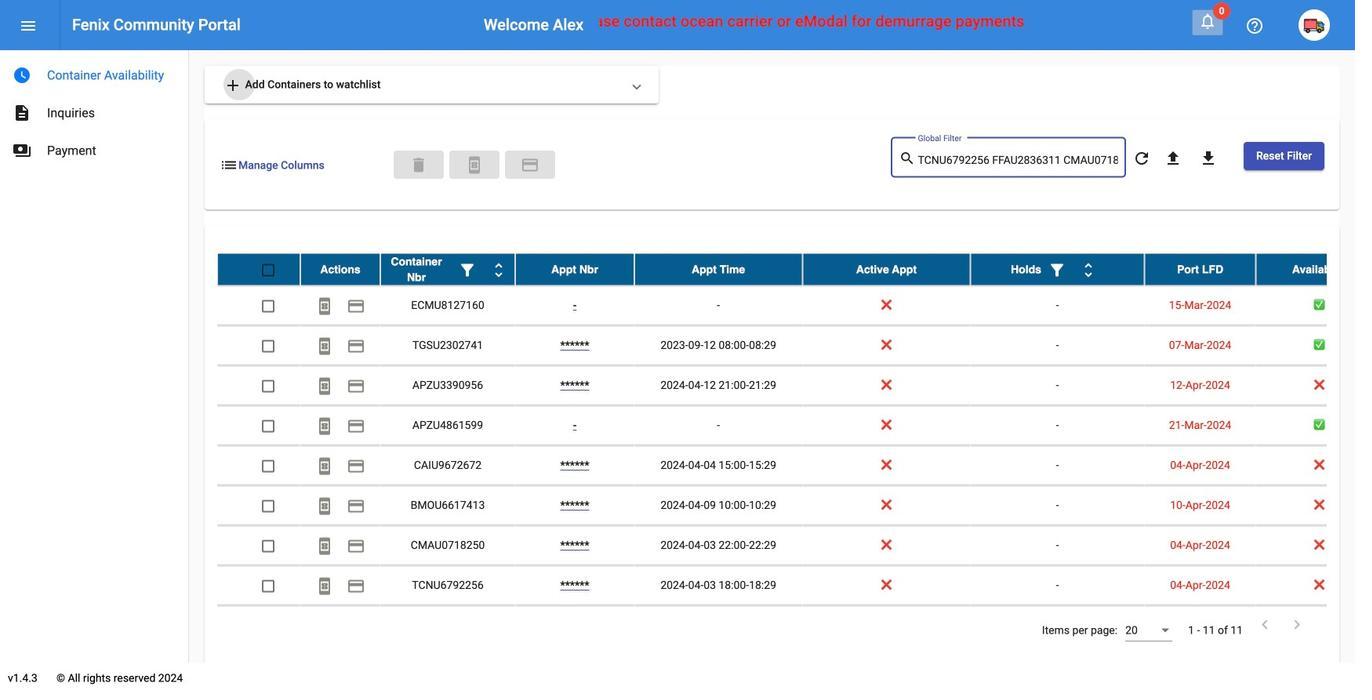 Task type: locate. For each thing, give the bounding box(es) containing it.
no color image
[[1245, 16, 1264, 35], [13, 66, 31, 85], [13, 141, 31, 160], [1132, 149, 1151, 168], [1164, 149, 1183, 168], [1199, 149, 1218, 168], [899, 149, 918, 168], [465, 156, 484, 175], [458, 261, 477, 279], [315, 337, 334, 356], [315, 457, 334, 476], [347, 537, 365, 556]]

2 column header from the left
[[380, 254, 515, 285]]

5 cell from the left
[[634, 606, 802, 645]]

navigation
[[0, 50, 188, 169]]

1 row from the top
[[217, 254, 1355, 286]]

9 cell from the left
[[1256, 606, 1355, 645]]

9 row from the top
[[217, 566, 1355, 606]]

8 row from the top
[[217, 526, 1355, 566]]

8 cell from the left
[[1145, 606, 1256, 645]]

1 column header from the left
[[300, 254, 380, 285]]

cell
[[217, 606, 300, 645], [300, 606, 380, 645], [380, 606, 515, 645], [515, 606, 634, 645], [634, 606, 802, 645], [802, 606, 970, 645], [970, 606, 1145, 645], [1145, 606, 1256, 645], [1256, 606, 1355, 645]]

row
[[217, 254, 1355, 286], [217, 286, 1355, 326], [217, 326, 1355, 366], [217, 366, 1355, 406], [217, 406, 1355, 446], [217, 446, 1355, 486], [217, 486, 1355, 526], [217, 526, 1355, 566], [217, 566, 1355, 606], [217, 606, 1355, 646]]

3 cell from the left
[[380, 606, 515, 645]]

Global Watchlist Filter field
[[918, 154, 1118, 166]]

6 row from the top
[[217, 446, 1355, 486]]

6 column header from the left
[[970, 254, 1145, 285]]

delete image
[[409, 156, 428, 175]]

grid
[[217, 254, 1355, 646]]

7 cell from the left
[[970, 606, 1145, 645]]

7 column header from the left
[[1145, 254, 1256, 285]]

5 row from the top
[[217, 406, 1355, 446]]

column header
[[300, 254, 380, 285], [380, 254, 515, 285], [515, 254, 634, 285], [634, 254, 802, 285], [802, 254, 970, 285], [970, 254, 1145, 285], [1145, 254, 1256, 285], [1256, 254, 1355, 285]]

no color image
[[1198, 12, 1217, 31], [19, 16, 38, 35], [223, 76, 242, 95], [13, 104, 31, 122], [220, 156, 238, 175], [521, 156, 539, 175], [489, 261, 508, 279], [1048, 261, 1066, 279], [1079, 261, 1098, 279], [315, 297, 334, 316], [347, 297, 365, 316], [347, 337, 365, 356], [315, 377, 334, 396], [347, 377, 365, 396], [315, 417, 334, 436], [347, 417, 365, 436], [347, 457, 365, 476], [315, 497, 334, 516], [347, 497, 365, 516], [315, 537, 334, 556], [315, 577, 334, 595], [347, 577, 365, 595], [1256, 615, 1274, 634], [1288, 615, 1306, 634]]



Task type: vqa. For each thing, say whether or not it's contained in the screenshot.
the notifications_none popup button at the right top of page's no color icon
no



Task type: describe. For each thing, give the bounding box(es) containing it.
4 row from the top
[[217, 366, 1355, 406]]

2 row from the top
[[217, 286, 1355, 326]]

8 column header from the left
[[1256, 254, 1355, 285]]

1 cell from the left
[[217, 606, 300, 645]]

4 column header from the left
[[634, 254, 802, 285]]

4 cell from the left
[[515, 606, 634, 645]]

6 cell from the left
[[802, 606, 970, 645]]

no color image inside column header
[[458, 261, 477, 279]]

7 row from the top
[[217, 486, 1355, 526]]

3 column header from the left
[[515, 254, 634, 285]]

2 cell from the left
[[300, 606, 380, 645]]

10 row from the top
[[217, 606, 1355, 646]]

3 row from the top
[[217, 326, 1355, 366]]

5 column header from the left
[[802, 254, 970, 285]]



